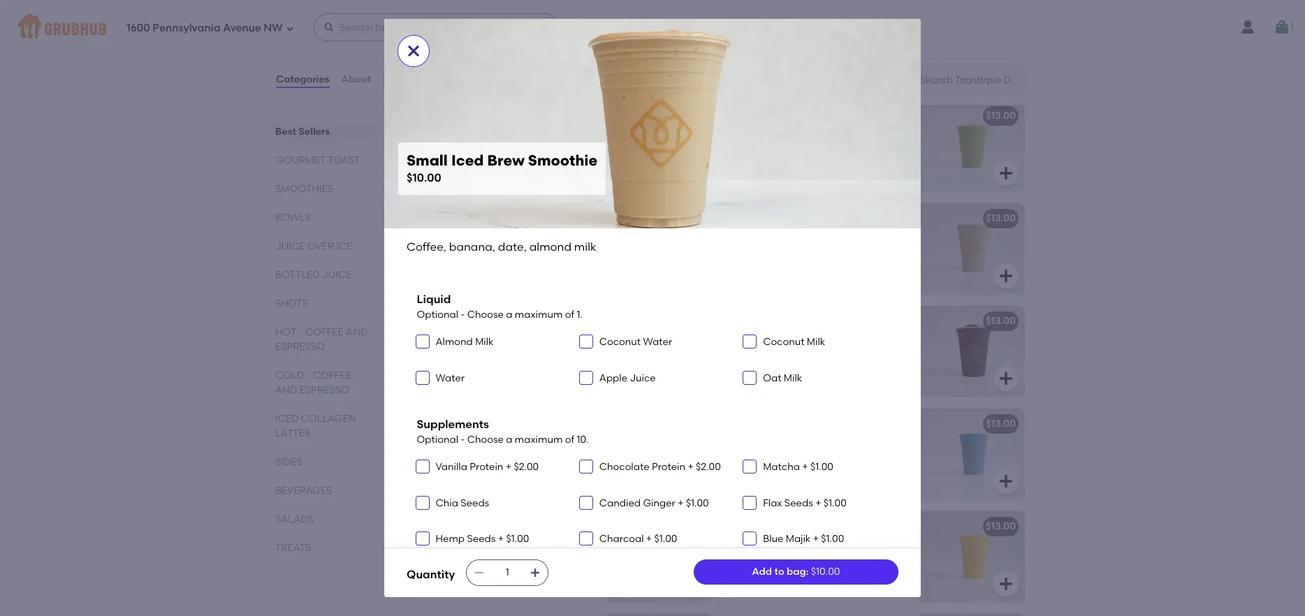 Task type: describe. For each thing, give the bounding box(es) containing it.
optional for supplements
[[417, 434, 458, 446]]

and for hot - coffee and espresso
[[346, 326, 368, 338]]

cold - coffee and espresso
[[275, 370, 351, 396]]

shots
[[275, 298, 308, 310]]

almond milk
[[436, 336, 494, 348]]

small for small iced brew smoothie
[[418, 213, 445, 225]]

1 blue from the left
[[552, 438, 573, 450]]

water, for large
[[731, 158, 760, 170]]

chia seeds
[[436, 497, 489, 509]]

superfruit
[[447, 315, 495, 327]]

a for liquid
[[506, 309, 513, 321]]

coconut for small green machine smoothie
[[547, 144, 587, 156]]

seller
[[759, 199, 782, 208]]

treats tab
[[275, 541, 373, 556]]

flax for small green machine smoothie
[[500, 144, 517, 156]]

1 (sea from the left
[[446, 452, 466, 464]]

treats
[[275, 542, 311, 554]]

1600 pennsylvania avenue nw
[[126, 21, 283, 34]]

a for supplements
[[506, 434, 513, 446]]

1 pineapple, banana, mango, blue majik (sea algae), almond milk from the left
[[418, 438, 573, 464]]

sellers
[[299, 126, 330, 138]]

maximum for liquid
[[515, 309, 563, 321]]

salads
[[275, 514, 314, 526]]

apple for the large superfruit smoothie image
[[796, 349, 823, 361]]

coconut water
[[600, 336, 672, 348]]

$1.00 for hemp seeds + $1.00
[[506, 533, 529, 545]]

optional for liquid
[[417, 309, 458, 321]]

large inside best seller large iced brew smoothie
[[731, 215, 759, 227]]

brew for small iced brew smoothie $10.00
[[487, 152, 525, 169]]

lattes
[[275, 428, 310, 440]]

flax seeds + $1.00
[[763, 497, 847, 509]]

small blue mystique smoothie image
[[607, 409, 711, 500]]

coconut for coconut water
[[600, 336, 641, 348]]

4 seed, from the left
[[833, 144, 858, 156]]

pressed for small superfruit smoothie image
[[443, 349, 480, 361]]

avenue
[[223, 21, 261, 34]]

smoothie for small blue mystique smoothie
[[516, 418, 562, 430]]

coffee, up liquid
[[407, 240, 447, 254]]

1 vertical spatial water
[[436, 372, 465, 384]]

choose for liquid
[[467, 309, 504, 321]]

green for large
[[761, 110, 791, 122]]

smoothie for small iced brew smoothie
[[497, 213, 543, 225]]

juice over ice
[[275, 240, 352, 252]]

mango, for small orange crush smoothie
[[459, 541, 496, 553]]

+ right charcoal on the left of the page
[[646, 533, 652, 545]]

nw
[[264, 21, 283, 34]]

10.
[[577, 434, 589, 446]]

candied ginger + $1.00
[[600, 497, 709, 509]]

plain image
[[920, 0, 1025, 39]]

Search Toastique Dupont Circle search field
[[918, 73, 1025, 87]]

ginger
[[643, 497, 676, 509]]

and for cold - coffee and espresso
[[275, 384, 297, 396]]

over
[[307, 240, 334, 252]]

water, for small
[[418, 158, 447, 170]]

blue majik + $1.00
[[763, 533, 844, 545]]

bowls
[[275, 212, 311, 224]]

orange, mango, lime, agave, almond milk for large
[[731, 541, 869, 567]]

small orange crush smoothie image
[[607, 512, 711, 603]]

small for small green machine smoothie
[[418, 110, 445, 122]]

+ for vanilla protein + $2.00
[[506, 461, 512, 473]]

seeds for flax
[[785, 497, 813, 509]]

1 pineapple, from the left
[[418, 438, 468, 450]]

large green machine smoothie
[[731, 110, 882, 122]]

orange, for large
[[731, 541, 770, 553]]

small green machine smoothie
[[418, 110, 568, 122]]

gourmet toast
[[275, 154, 360, 166]]

1600
[[126, 21, 150, 34]]

large orange crush smoothie
[[731, 521, 876, 533]]

$10.00 inside small iced brew smoothie $10.00
[[407, 172, 441, 185]]

acai, strawberry, banana, blueberry, cold-pressed apple juice for small superfruit smoothie image
[[418, 335, 590, 361]]

hot - coffee and espresso tab
[[275, 325, 373, 354]]

candied
[[600, 497, 641, 509]]

milk for almond milk
[[475, 336, 494, 348]]

seeds for hemp
[[467, 533, 496, 545]]

bottled
[[275, 269, 320, 281]]

0 vertical spatial blue
[[447, 418, 468, 430]]

iced collagen lattes tab
[[275, 412, 373, 441]]

1 algae), from the left
[[469, 452, 502, 464]]

toast
[[328, 154, 360, 166]]

coconut milk
[[763, 336, 826, 348]]

gourmet
[[275, 154, 326, 166]]

mango, up matcha + $1.00
[[826, 438, 863, 450]]

best sellers
[[275, 126, 330, 138]]

small superfruit smoothie image
[[607, 306, 711, 397]]

coffee for hot
[[305, 326, 344, 338]]

smoothies inside tab
[[275, 183, 333, 195]]

- inside supplements optional - choose a maximum of 10.
[[461, 434, 465, 446]]

seeds for chia
[[461, 497, 489, 509]]

iced
[[275, 413, 299, 425]]

kale, for small
[[418, 144, 440, 156]]

acai, strawberry, banana, blueberry, cold-pressed apple juice for the large superfruit smoothie image
[[731, 335, 903, 361]]

bag:
[[787, 566, 809, 578]]

best for sellers
[[275, 126, 296, 138]]

small superfruit smoothie
[[418, 315, 543, 327]]

large superfruit smoothie image
[[920, 306, 1025, 397]]

banana, mango, pineapple, spinach, kale, hemp seed, flax seed, coconut water, lime for small
[[418, 130, 593, 170]]

matcha + $1.00
[[763, 461, 834, 473]]

blueberry, for small superfruit smoothie image
[[542, 335, 590, 347]]

bottled juice tab
[[275, 268, 373, 282]]

2 seed, from the left
[[519, 144, 545, 156]]

$1.00 for candied ginger + $1.00
[[686, 497, 709, 509]]

hot - coffee and espresso
[[275, 326, 368, 353]]

hemp
[[436, 533, 465, 545]]

+ for hemp seeds + $1.00
[[498, 533, 504, 545]]

+ for blue majik + $1.00
[[813, 533, 819, 545]]

$1.00 down ginger
[[655, 533, 678, 545]]

pineapple, for large green machine smoothie
[[812, 130, 863, 142]]

juice
[[630, 372, 656, 384]]

best seller large iced brew smoothie
[[731, 199, 857, 227]]

oat milk
[[763, 372, 802, 384]]

beverages tab
[[275, 484, 373, 498]]

chocolate protein + $2.00
[[600, 461, 721, 473]]

of for supplements
[[565, 434, 575, 446]]

0 horizontal spatial juice
[[275, 240, 305, 252]]

small for small blue mystique smoothie
[[418, 418, 445, 430]]

brew inside best seller large iced brew smoothie
[[785, 215, 809, 227]]

orange, for small
[[418, 541, 457, 553]]

mystique
[[470, 418, 514, 430]]

coffee for cold
[[313, 370, 351, 382]]

best sellers tab
[[275, 124, 373, 139]]

lime for large
[[763, 158, 783, 170]]

chia
[[436, 497, 458, 509]]

coconut for coconut milk
[[763, 336, 805, 348]]

smoothie inside best seller large iced brew smoothie
[[811, 215, 857, 227]]

milk for coconut milk
[[807, 336, 826, 348]]

smoothie for small green machine smoothie
[[523, 110, 568, 122]]

kale, for large
[[731, 144, 753, 156]]

salads tab
[[275, 512, 373, 527]]

orange, mango, lime, agave, almond milk for small
[[418, 541, 556, 567]]

almond
[[436, 336, 473, 348]]

$2.00 for chocolate protein + $2.00
[[696, 461, 721, 473]]

orange for small
[[447, 521, 484, 533]]

supplements optional - choose a maximum of 10.
[[417, 418, 589, 446]]

mango, for large green machine smoothie
[[773, 130, 810, 142]]

iced inside best seller large iced brew smoothie
[[761, 215, 782, 227]]

categories
[[276, 73, 330, 85]]

strawberry, for the large superfruit smoothie image
[[758, 335, 810, 347]]

- inside hot - coffee and espresso
[[299, 326, 303, 338]]

bowls tab
[[275, 210, 373, 225]]

banana, mango, pineapple, spinach, kale, hemp seed, flax seed, coconut water, lime for large
[[731, 130, 906, 170]]

$13.00 for blueberry,
[[986, 315, 1016, 327]]

small iced brew smoothie $10.00
[[407, 152, 598, 185]]

crush for large
[[800, 521, 828, 533]]

blueberry, for the large superfruit smoothie image
[[855, 335, 903, 347]]

$1.00 for blue majik + $1.00
[[821, 533, 844, 545]]

about button
[[341, 55, 372, 105]]

green for small
[[447, 110, 476, 122]]

brew for small iced brew smoothie
[[471, 213, 495, 225]]

vanilla protein + $2.00
[[436, 461, 539, 473]]

charcoal
[[600, 533, 644, 545]]

pineapple, for small green machine smoothie
[[499, 130, 550, 142]]

collagen
[[301, 413, 356, 425]]

add
[[752, 566, 772, 578]]

chocolate
[[600, 461, 650, 473]]

vanilla
[[436, 461, 467, 473]]

apple
[[600, 372, 628, 384]]

1 horizontal spatial juice
[[322, 269, 352, 281]]

small green machine smoothie image
[[607, 101, 711, 192]]

agave, for small orange crush smoothie
[[523, 541, 556, 553]]

small orange crush smoothie
[[418, 521, 562, 533]]

coffee, down small iced brew smoothie
[[418, 232, 453, 244]]

quantity
[[407, 569, 455, 582]]

flax
[[763, 497, 782, 509]]

mango, down mystique
[[513, 438, 550, 450]]

svg image inside '1' button
[[1274, 19, 1291, 36]]

acai, for the large superfruit smoothie image
[[731, 335, 755, 347]]

machine for small
[[479, 110, 520, 122]]

juice over ice tab
[[275, 239, 373, 254]]

1 horizontal spatial blue
[[763, 533, 784, 545]]

2 $13.00 from the top
[[986, 213, 1016, 225]]

large orange crush smoothie image
[[920, 512, 1025, 603]]



Task type: locate. For each thing, give the bounding box(es) containing it.
of left 10.
[[565, 434, 575, 446]]

Input item quantity number field
[[492, 561, 523, 586]]

1 vertical spatial espresso
[[300, 384, 349, 396]]

beverages
[[275, 485, 332, 497]]

1 horizontal spatial water
[[643, 336, 672, 348]]

svg image
[[685, 12, 702, 29], [323, 22, 335, 33], [286, 24, 294, 32], [405, 43, 422, 59], [685, 165, 702, 182], [998, 165, 1015, 182], [582, 338, 590, 346], [998, 371, 1015, 387], [746, 374, 754, 382], [998, 473, 1015, 490], [582, 499, 590, 507], [746, 499, 754, 507], [418, 535, 427, 543], [582, 535, 590, 543]]

$2.00 for vanilla protein + $2.00
[[514, 461, 539, 473]]

spinach, for large green machine smoothie
[[865, 130, 906, 142]]

a inside liquid optional - choose a maximum of 1.
[[506, 309, 513, 321]]

pineapple, up matcha
[[731, 438, 781, 450]]

1 large from the top
[[731, 110, 759, 122]]

-
[[461, 309, 465, 321], [299, 326, 303, 338], [306, 370, 311, 382], [461, 434, 465, 446]]

flax down small green machine smoothie
[[500, 144, 517, 156]]

0 horizontal spatial best
[[275, 126, 296, 138]]

0 vertical spatial large
[[731, 110, 759, 122]]

+
[[506, 461, 512, 473], [688, 461, 694, 473], [802, 461, 808, 473], [678, 497, 684, 509], [816, 497, 822, 509], [498, 533, 504, 545], [646, 533, 652, 545], [813, 533, 819, 545]]

+ up large orange crush smoothie
[[816, 497, 822, 509]]

0 horizontal spatial milk
[[475, 336, 494, 348]]

acai, strawberry, banana, blueberry, cold-pressed apple juice down small superfruit smoothie
[[418, 335, 590, 361]]

strawberry,
[[444, 335, 497, 347], [758, 335, 810, 347]]

1 banana, from the left
[[418, 130, 458, 142]]

1 vertical spatial smoothies
[[275, 183, 333, 195]]

orange, mango, lime, agave, almond milk down large orange crush smoothie
[[731, 541, 869, 567]]

0 horizontal spatial orange
[[447, 521, 484, 533]]

0 horizontal spatial $2.00
[[514, 461, 539, 473]]

1 horizontal spatial orange
[[761, 521, 798, 533]]

1 agave, from the left
[[523, 541, 556, 553]]

2 maximum from the top
[[515, 434, 563, 446]]

coffee,
[[418, 232, 453, 244], [407, 240, 447, 254]]

1 horizontal spatial flax
[[813, 144, 830, 156]]

0 horizontal spatial and
[[275, 384, 297, 396]]

main navigation navigation
[[0, 0, 1306, 55]]

spinach, for small green machine smoothie
[[552, 130, 593, 142]]

large purple heart smoothie image
[[920, 615, 1025, 616]]

seeds
[[461, 497, 489, 509], [785, 497, 813, 509], [467, 533, 496, 545]]

0 vertical spatial optional
[[417, 309, 458, 321]]

smoothie for large green machine smoothie
[[837, 110, 882, 122]]

$10.00
[[673, 110, 703, 122], [407, 172, 441, 185], [673, 213, 703, 225], [811, 566, 840, 578]]

machine
[[479, 110, 520, 122], [793, 110, 835, 122]]

agave, down large orange crush smoothie
[[836, 541, 869, 553]]

optional down supplements
[[417, 434, 458, 446]]

1 coconut from the left
[[600, 336, 641, 348]]

maximum inside supplements optional - choose a maximum of 10.
[[515, 434, 563, 446]]

acai, strawberry, banana, blueberry, cold-pressed apple juice up oat milk
[[731, 335, 903, 361]]

(sea down supplements
[[446, 452, 466, 464]]

large for large green machine smoothie
[[731, 110, 759, 122]]

0 horizontal spatial hemp
[[442, 144, 470, 156]]

1 choose from the top
[[467, 309, 504, 321]]

juice down the "bowls"
[[275, 240, 305, 252]]

0 horizontal spatial banana, mango, pineapple, spinach, kale, hemp seed, flax seed, coconut water, lime
[[418, 130, 593, 170]]

0 horizontal spatial coconut
[[547, 144, 587, 156]]

0 horizontal spatial lime,
[[498, 541, 521, 553]]

coconut up apple
[[600, 336, 641, 348]]

1 horizontal spatial algae),
[[782, 452, 815, 464]]

agave, down the 'small orange crush smoothie' at the bottom of page
[[523, 541, 556, 553]]

smoothie for large orange crush smoothie
[[831, 521, 876, 533]]

best left sellers
[[275, 126, 296, 138]]

coffee inside hot - coffee and espresso
[[305, 326, 344, 338]]

$13.00
[[986, 110, 1016, 122], [986, 213, 1016, 225], [986, 315, 1016, 327], [986, 418, 1016, 430], [986, 521, 1016, 533]]

0 horizontal spatial pineapple,
[[418, 438, 468, 450]]

protein right "vanilla"
[[470, 461, 503, 473]]

2 majik from the left
[[731, 452, 757, 464]]

1 horizontal spatial juice
[[826, 349, 848, 361]]

brew inside small iced brew smoothie $10.00
[[487, 152, 525, 169]]

machine for large
[[793, 110, 835, 122]]

small inside small iced brew smoothie $10.00
[[407, 152, 448, 169]]

0 horizontal spatial coconut
[[600, 336, 641, 348]]

2 orange from the left
[[761, 521, 798, 533]]

large blue mystique smoothie image
[[920, 409, 1025, 500]]

2 pineapple, from the left
[[731, 438, 781, 450]]

2 acai, strawberry, banana, blueberry, cold-pressed apple juice from the left
[[731, 335, 903, 361]]

0 horizontal spatial flax
[[500, 144, 517, 156]]

apple juice
[[600, 372, 656, 384]]

2 optional from the top
[[417, 434, 458, 446]]

1 horizontal spatial banana, mango, pineapple, spinach, kale, hemp seed, flax seed, coconut water, lime
[[731, 130, 906, 170]]

seed,
[[472, 144, 498, 156], [519, 144, 545, 156], [785, 144, 811, 156], [833, 144, 858, 156]]

5 $13.00 from the top
[[986, 521, 1016, 533]]

optional
[[417, 309, 458, 321], [417, 434, 458, 446]]

juice down liquid optional - choose a maximum of 1.
[[512, 349, 535, 361]]

1 strawberry, from the left
[[444, 335, 497, 347]]

2 water, from the left
[[731, 158, 760, 170]]

banana, mango, pineapple, spinach, kale, hemp seed, flax seed, coconut water, lime
[[418, 130, 593, 170], [731, 130, 906, 170]]

2 lime from the left
[[763, 158, 783, 170]]

optional inside liquid optional - choose a maximum of 1.
[[417, 309, 458, 321]]

2 a from the top
[[506, 434, 513, 446]]

+ right matcha
[[802, 461, 808, 473]]

0 horizontal spatial kale,
[[418, 144, 440, 156]]

$1.00 right ginger
[[686, 497, 709, 509]]

sides tab
[[275, 455, 373, 470]]

1 acai, strawberry, banana, blueberry, cold-pressed apple juice from the left
[[418, 335, 590, 361]]

1 kale, from the left
[[418, 144, 440, 156]]

2 banana, mango, pineapple, spinach, kale, hemp seed, flax seed, coconut water, lime from the left
[[731, 130, 906, 170]]

0 horizontal spatial pineapple, banana, mango, blue majik (sea algae), almond milk
[[418, 438, 573, 464]]

coffee
[[305, 326, 344, 338], [313, 370, 351, 382]]

1 vertical spatial large
[[731, 215, 759, 227]]

1 crush from the left
[[486, 521, 514, 533]]

0 horizontal spatial pressed
[[443, 349, 480, 361]]

small blue mystique smoothie
[[418, 418, 562, 430]]

1 horizontal spatial pineapple,
[[731, 438, 781, 450]]

1 vertical spatial coffee
[[313, 370, 351, 382]]

add to bag: $10.00
[[752, 566, 840, 578]]

and inside cold - coffee and espresso
[[275, 384, 297, 396]]

mango, for small green machine smoothie
[[460, 130, 497, 142]]

1 horizontal spatial majik
[[731, 452, 757, 464]]

2 strawberry, from the left
[[758, 335, 810, 347]]

algae), up the flax seeds + $1.00
[[782, 452, 815, 464]]

mango, down small green machine smoothie
[[460, 130, 497, 142]]

smoothies
[[407, 68, 497, 85], [275, 183, 333, 195]]

2 pressed from the left
[[756, 349, 793, 361]]

choose for supplements
[[467, 434, 504, 446]]

4 $13.00 from the top
[[986, 418, 1016, 430]]

protein for vanilla protein
[[470, 461, 503, 473]]

sides
[[275, 456, 303, 468]]

1 pineapple, from the left
[[499, 130, 550, 142]]

hemp seeds + $1.00
[[436, 533, 529, 545]]

2 banana, from the left
[[731, 130, 771, 142]]

0 horizontal spatial blue
[[552, 438, 573, 450]]

1 orange, from the left
[[418, 541, 457, 553]]

1
[[1291, 21, 1294, 33]]

lime, for small orange crush smoothie
[[498, 541, 521, 553]]

to
[[775, 566, 785, 578]]

0 horizontal spatial acai, strawberry, banana, blueberry, cold-pressed apple juice
[[418, 335, 590, 361]]

1 water, from the left
[[418, 158, 447, 170]]

gourmet toast tab
[[275, 153, 373, 168]]

charcoal + $1.00
[[600, 533, 678, 545]]

mango, down the 'small orange crush smoothie' at the bottom of page
[[459, 541, 496, 553]]

banana, for small
[[418, 130, 458, 142]]

choose inside supplements optional - choose a maximum of 10.
[[467, 434, 504, 446]]

0 vertical spatial and
[[346, 326, 368, 338]]

0 vertical spatial choose
[[467, 309, 504, 321]]

1 seed, from the left
[[472, 144, 498, 156]]

2 orange, from the left
[[731, 541, 770, 553]]

small for small iced brew smoothie $10.00
[[407, 152, 448, 169]]

1 horizontal spatial agave,
[[836, 541, 869, 553]]

smoothies up small green machine smoothie
[[407, 68, 497, 85]]

1 optional from the top
[[417, 309, 458, 321]]

orange for large
[[761, 521, 798, 533]]

strawberry, up oat milk
[[758, 335, 810, 347]]

2 blueberry, from the left
[[855, 335, 903, 347]]

choose down small blue mystique smoothie at the left
[[467, 434, 504, 446]]

flax
[[500, 144, 517, 156], [813, 144, 830, 156]]

seeds up large orange crush smoothie
[[785, 497, 813, 509]]

+ down supplements optional - choose a maximum of 10.
[[506, 461, 512, 473]]

svg image
[[1274, 19, 1291, 36], [998, 268, 1015, 285], [418, 338, 427, 346], [746, 338, 754, 346], [418, 374, 427, 382], [582, 374, 590, 382], [418, 463, 427, 471], [582, 463, 590, 471], [746, 463, 754, 471], [418, 499, 427, 507], [746, 535, 754, 543], [474, 567, 485, 579], [530, 567, 541, 579], [685, 576, 702, 593], [998, 576, 1015, 593]]

agave, for large orange crush smoothie
[[836, 541, 869, 553]]

0 vertical spatial smoothies
[[407, 68, 497, 85]]

0 vertical spatial best
[[275, 126, 296, 138]]

majik left matcha
[[731, 452, 757, 464]]

crush up hemp seeds + $1.00
[[486, 521, 514, 533]]

+ up the candied ginger + $1.00
[[688, 461, 694, 473]]

liquid optional - choose a maximum of 1.
[[417, 293, 583, 321]]

matcha
[[763, 461, 800, 473]]

1 horizontal spatial kale,
[[731, 144, 753, 156]]

iced collagen lattes
[[275, 413, 356, 440]]

cold- for the large superfruit smoothie image
[[731, 349, 756, 361]]

apple down coconut milk
[[796, 349, 823, 361]]

cold- for small superfruit smoothie image
[[418, 349, 443, 361]]

2 kale, from the left
[[731, 144, 753, 156]]

1 of from the top
[[565, 309, 575, 321]]

1 acai, from the left
[[418, 335, 442, 347]]

mango, down large orange crush smoothie
[[772, 541, 809, 553]]

coffee down hot - coffee and espresso tab
[[313, 370, 351, 382]]

0 horizontal spatial orange, mango, lime, agave, almond milk
[[418, 541, 556, 567]]

smoothie for small iced brew smoothie $10.00
[[528, 152, 598, 169]]

pressed for the large superfruit smoothie image
[[756, 349, 793, 361]]

of inside supplements optional - choose a maximum of 10.
[[565, 434, 575, 446]]

best for seller
[[739, 199, 757, 208]]

1 horizontal spatial crush
[[800, 521, 828, 533]]

2 cold- from the left
[[731, 349, 756, 361]]

1 horizontal spatial cold-
[[731, 349, 756, 361]]

hemp down large green machine smoothie in the top of the page
[[755, 144, 783, 156]]

0 horizontal spatial juice
[[512, 349, 535, 361]]

categories button
[[275, 55, 330, 105]]

milk for oat milk
[[784, 372, 802, 384]]

espresso for hot
[[275, 341, 325, 353]]

maximum for supplements
[[515, 434, 563, 446]]

1 $2.00 from the left
[[514, 461, 539, 473]]

optional down liquid
[[417, 309, 458, 321]]

kale,
[[418, 144, 440, 156], [731, 144, 753, 156]]

espresso up "collagen"
[[300, 384, 349, 396]]

2 coconut from the left
[[763, 336, 805, 348]]

$2.00
[[514, 461, 539, 473], [696, 461, 721, 473]]

1 horizontal spatial coconut
[[763, 336, 805, 348]]

water up juice
[[643, 336, 672, 348]]

$13.00 for spinach,
[[986, 110, 1016, 122]]

orange up majik
[[761, 521, 798, 533]]

of
[[565, 309, 575, 321], [565, 434, 575, 446]]

2 $2.00 from the left
[[696, 461, 721, 473]]

flax down large green machine smoothie in the top of the page
[[813, 144, 830, 156]]

banana,
[[418, 130, 458, 142], [731, 130, 771, 142]]

majik
[[786, 533, 811, 545]]

orange up hemp
[[447, 521, 484, 533]]

large
[[731, 110, 759, 122], [731, 215, 759, 227], [731, 521, 759, 533]]

0 horizontal spatial orange,
[[418, 541, 457, 553]]

espresso
[[275, 341, 325, 353], [300, 384, 349, 396]]

algae), down supplements optional - choose a maximum of 10.
[[469, 452, 502, 464]]

choose inside liquid optional - choose a maximum of 1.
[[467, 309, 504, 321]]

1 banana, mango, pineapple, spinach, kale, hemp seed, flax seed, coconut water, lime from the left
[[418, 130, 593, 170]]

+ for chocolate protein + $2.00
[[688, 461, 694, 473]]

$1.00 up the flax seeds + $1.00
[[811, 461, 834, 473]]

smoothie
[[523, 110, 568, 122], [837, 110, 882, 122], [528, 152, 598, 169], [497, 213, 543, 225], [811, 215, 857, 227], [497, 315, 543, 327], [516, 418, 562, 430], [517, 521, 562, 533], [831, 521, 876, 533]]

and
[[346, 326, 368, 338], [275, 384, 297, 396]]

0 horizontal spatial lime
[[450, 158, 469, 170]]

espresso for cold
[[300, 384, 349, 396]]

large for large orange crush smoothie
[[731, 521, 759, 533]]

3 seed, from the left
[[785, 144, 811, 156]]

and down shots tab on the left
[[346, 326, 368, 338]]

iced for small iced brew smoothie $10.00
[[451, 152, 484, 169]]

banana, for large
[[731, 130, 771, 142]]

smoothies down "gourmet"
[[275, 183, 333, 195]]

1 horizontal spatial lime,
[[811, 541, 834, 553]]

1 horizontal spatial green
[[761, 110, 791, 122]]

orange, up the quantity
[[418, 541, 457, 553]]

2 hemp from the left
[[755, 144, 783, 156]]

0 horizontal spatial green
[[447, 110, 476, 122]]

apple for small superfruit smoothie image
[[483, 349, 510, 361]]

- right cold
[[306, 370, 311, 382]]

small purple heart smoothie image
[[607, 615, 711, 616]]

iced for small iced brew smoothie
[[447, 213, 468, 225]]

smoothie inside small iced brew smoothie $10.00
[[528, 152, 598, 169]]

1 vertical spatial of
[[565, 434, 575, 446]]

1 horizontal spatial pineapple, banana, mango, blue majik (sea algae), almond milk
[[731, 438, 886, 464]]

acai, down liquid
[[418, 335, 442, 347]]

1 horizontal spatial milk
[[784, 372, 802, 384]]

hemp down small green machine smoothie
[[442, 144, 470, 156]]

pineapple, down large green machine smoothie in the top of the page
[[812, 130, 863, 142]]

pineapple, banana, mango, blue majik (sea algae), almond milk down mystique
[[418, 438, 573, 464]]

2 choose from the top
[[467, 434, 504, 446]]

1 spinach, from the left
[[552, 130, 593, 142]]

spinach,
[[552, 130, 593, 142], [865, 130, 906, 142]]

lime,
[[498, 541, 521, 553], [811, 541, 834, 553]]

a
[[506, 309, 513, 321], [506, 434, 513, 446]]

(sea
[[446, 452, 466, 464], [759, 452, 779, 464]]

2 (sea from the left
[[759, 452, 779, 464]]

1 horizontal spatial best
[[739, 199, 757, 208]]

1 horizontal spatial pineapple,
[[812, 130, 863, 142]]

1 coconut from the left
[[547, 144, 587, 156]]

2 algae), from the left
[[782, 452, 815, 464]]

1 horizontal spatial lime
[[763, 158, 783, 170]]

0 horizontal spatial crush
[[486, 521, 514, 533]]

1 $13.00 from the top
[[986, 110, 1016, 122]]

supplements
[[417, 418, 489, 432]]

1 maximum from the top
[[515, 309, 563, 321]]

0 horizontal spatial blueberry,
[[542, 335, 590, 347]]

lime, right majik
[[811, 541, 834, 553]]

search icon image
[[897, 71, 914, 88]]

1 horizontal spatial machine
[[793, 110, 835, 122]]

3 large from the top
[[731, 521, 759, 533]]

banana, mango, pineapple, spinach, kale, hemp seed, flax seed, coconut water, lime down small green machine smoothie
[[418, 130, 593, 170]]

blue
[[552, 438, 573, 450], [865, 438, 886, 450]]

1 button
[[1274, 15, 1294, 40]]

2 horizontal spatial milk
[[807, 336, 826, 348]]

lime up small iced brew smoothie
[[450, 158, 469, 170]]

large iced brew smoothie image
[[920, 204, 1025, 294]]

1 vertical spatial maximum
[[515, 434, 563, 446]]

1 horizontal spatial water,
[[731, 158, 760, 170]]

seeds up the 'small orange crush smoothie' at the bottom of page
[[461, 497, 489, 509]]

1 blueberry, from the left
[[542, 335, 590, 347]]

2 lime, from the left
[[811, 541, 834, 553]]

0 horizontal spatial algae),
[[469, 452, 502, 464]]

juice for the large superfruit smoothie image
[[826, 349, 848, 361]]

choose up almond milk
[[467, 309, 504, 321]]

1 horizontal spatial banana,
[[731, 130, 771, 142]]

water,
[[418, 158, 447, 170], [731, 158, 760, 170]]

lime up seller at the right
[[763, 158, 783, 170]]

- up almond milk
[[461, 309, 465, 321]]

1 lime, from the left
[[498, 541, 521, 553]]

bottled juice
[[275, 269, 352, 281]]

1 majik from the left
[[418, 452, 444, 464]]

pineapple, banana, mango, blue majik (sea algae), almond milk up the flax seeds + $1.00
[[731, 438, 886, 464]]

0 horizontal spatial (sea
[[446, 452, 466, 464]]

1 protein from the left
[[470, 461, 503, 473]]

small for small superfruit smoothie
[[418, 315, 445, 327]]

juice down coconut milk
[[826, 349, 848, 361]]

+ right ginger
[[678, 497, 684, 509]]

flax for large green machine smoothie
[[813, 144, 830, 156]]

0 horizontal spatial spinach,
[[552, 130, 593, 142]]

of inside liquid optional - choose a maximum of 1.
[[565, 309, 575, 321]]

0 vertical spatial coffee
[[305, 326, 344, 338]]

seeds down the 'small orange crush smoothie' at the bottom of page
[[467, 533, 496, 545]]

1 orange, mango, lime, agave, almond milk from the left
[[418, 541, 556, 567]]

hemp for large
[[755, 144, 783, 156]]

0 horizontal spatial majik
[[418, 452, 444, 464]]

0 vertical spatial juice
[[275, 240, 305, 252]]

coconut
[[547, 144, 587, 156], [860, 144, 900, 156]]

smoothie for small orange crush smoothie
[[517, 521, 562, 533]]

acai, strawberry, banana, blueberry, cold-pressed apple juice
[[418, 335, 590, 361], [731, 335, 903, 361]]

1 horizontal spatial $2.00
[[696, 461, 721, 473]]

2 flax from the left
[[813, 144, 830, 156]]

2 of from the top
[[565, 434, 575, 446]]

acai, left coconut milk
[[731, 335, 755, 347]]

pennsylvania
[[153, 21, 221, 34]]

smoothies tab
[[275, 182, 373, 196]]

2 pineapple, banana, mango, blue majik (sea algae), almond milk from the left
[[731, 438, 886, 464]]

banana,
[[455, 232, 495, 244], [449, 240, 496, 254], [500, 335, 540, 347], [813, 335, 853, 347], [471, 438, 511, 450], [784, 438, 824, 450]]

lime
[[450, 158, 469, 170], [763, 158, 783, 170]]

0 horizontal spatial smoothies
[[275, 183, 333, 195]]

reviews button
[[382, 55, 423, 105]]

and inside hot - coffee and espresso
[[346, 326, 368, 338]]

- inside cold - coffee and espresso
[[306, 370, 311, 382]]

coffee, banana, date, almond milk
[[418, 232, 583, 244], [407, 240, 597, 254]]

1 vertical spatial optional
[[417, 434, 458, 446]]

a inside supplements optional - choose a maximum of 10.
[[506, 434, 513, 446]]

optional inside supplements optional - choose a maximum of 10.
[[417, 434, 458, 446]]

1 vertical spatial juice
[[322, 269, 352, 281]]

$13.00 for agave,
[[986, 521, 1016, 533]]

$1.00 for flax seeds + $1.00
[[824, 497, 847, 509]]

strawberry, for small superfruit smoothie image
[[444, 335, 497, 347]]

liquid
[[417, 293, 451, 306]]

orange, mango, lime, agave, almond milk down the 'small orange crush smoothie' at the bottom of page
[[418, 541, 556, 567]]

almond
[[525, 232, 561, 244], [530, 240, 572, 254], [504, 452, 541, 464], [817, 452, 854, 464], [418, 555, 455, 567], [731, 555, 768, 567]]

3 $13.00 from the top
[[986, 315, 1016, 327]]

1 machine from the left
[[479, 110, 520, 122]]

reviews
[[383, 73, 422, 85]]

1 pressed from the left
[[443, 349, 480, 361]]

crush for small
[[486, 521, 514, 533]]

smoky chipotle turkey toast image
[[607, 0, 711, 39]]

0 horizontal spatial protein
[[470, 461, 503, 473]]

2 apple from the left
[[796, 349, 823, 361]]

lime, up input item quantity "number field"
[[498, 541, 521, 553]]

crush
[[486, 521, 514, 533], [800, 521, 828, 533]]

1 orange from the left
[[447, 521, 484, 533]]

pineapple,
[[499, 130, 550, 142], [812, 130, 863, 142]]

1 horizontal spatial coconut
[[860, 144, 900, 156]]

- inside liquid optional - choose a maximum of 1.
[[461, 309, 465, 321]]

2 acai, from the left
[[731, 335, 755, 347]]

0 horizontal spatial water,
[[418, 158, 447, 170]]

ice
[[336, 240, 352, 252]]

best inside best seller large iced brew smoothie
[[739, 199, 757, 208]]

water
[[643, 336, 672, 348], [436, 372, 465, 384]]

pressed up 'oat'
[[756, 349, 793, 361]]

- down supplements
[[461, 434, 465, 446]]

banana, down small green machine smoothie
[[418, 130, 458, 142]]

1 hemp from the left
[[442, 144, 470, 156]]

maximum left 1.
[[515, 309, 563, 321]]

cold
[[275, 370, 304, 382]]

small iced brew smoothie
[[418, 213, 543, 225]]

hot
[[275, 326, 297, 338]]

1 green from the left
[[447, 110, 476, 122]]

blue left mystique
[[447, 418, 468, 430]]

maximum inside liquid optional - choose a maximum of 1.
[[515, 309, 563, 321]]

$2.00 up the candied ginger + $1.00
[[696, 461, 721, 473]]

shots tab
[[275, 296, 373, 311]]

iced inside small iced brew smoothie $10.00
[[451, 152, 484, 169]]

green
[[447, 110, 476, 122], [761, 110, 791, 122]]

$1.00 up large orange crush smoothie
[[824, 497, 847, 509]]

$1.00 down large orange crush smoothie
[[821, 533, 844, 545]]

2 orange, mango, lime, agave, almond milk from the left
[[731, 541, 869, 567]]

of left 1.
[[565, 309, 575, 321]]

1 horizontal spatial strawberry,
[[758, 335, 810, 347]]

juice for small superfruit smoothie image
[[512, 349, 535, 361]]

protein up ginger
[[652, 461, 686, 473]]

pineapple, down small green machine smoothie
[[499, 130, 550, 142]]

2 pineapple, from the left
[[812, 130, 863, 142]]

+ down the 'small orange crush smoothie' at the bottom of page
[[498, 533, 504, 545]]

maximum left 10.
[[515, 434, 563, 446]]

0 vertical spatial espresso
[[275, 341, 325, 353]]

1 horizontal spatial orange, mango, lime, agave, almond milk
[[731, 541, 869, 567]]

best left seller at the right
[[739, 199, 757, 208]]

0 horizontal spatial cold-
[[418, 349, 443, 361]]

iced down seller at the right
[[761, 215, 782, 227]]

hemp for small
[[442, 144, 470, 156]]

large green machine smoothie image
[[920, 101, 1025, 192]]

2 coconut from the left
[[860, 144, 900, 156]]

1.
[[577, 309, 583, 321]]

protein for chocolate protein
[[652, 461, 686, 473]]

0 vertical spatial a
[[506, 309, 513, 321]]

apple
[[483, 349, 510, 361], [796, 349, 823, 361]]

pressed
[[443, 349, 480, 361], [756, 349, 793, 361]]

2 protein from the left
[[652, 461, 686, 473]]

majik down supplements
[[418, 452, 444, 464]]

(sea up flax
[[759, 452, 779, 464]]

best inside tab
[[275, 126, 296, 138]]

2 crush from the left
[[800, 521, 828, 533]]

1 horizontal spatial blue
[[865, 438, 886, 450]]

1 horizontal spatial acai, strawberry, banana, blueberry, cold-pressed apple juice
[[731, 335, 903, 361]]

0 horizontal spatial machine
[[479, 110, 520, 122]]

mango,
[[460, 130, 497, 142], [773, 130, 810, 142], [513, 438, 550, 450], [826, 438, 863, 450], [459, 541, 496, 553], [772, 541, 809, 553]]

about
[[342, 73, 371, 85]]

1 vertical spatial a
[[506, 434, 513, 446]]

coffee inside cold - coffee and espresso
[[313, 370, 351, 382]]

0 vertical spatial of
[[565, 309, 575, 321]]

+ for candied ginger + $1.00
[[678, 497, 684, 509]]

coffee down shots tab on the left
[[305, 326, 344, 338]]

1 vertical spatial and
[[275, 384, 297, 396]]

juice
[[512, 349, 535, 361], [826, 349, 848, 361]]

pineapple, down supplements
[[418, 438, 468, 450]]

pineapple,
[[418, 438, 468, 450], [731, 438, 781, 450]]

juice down the ice
[[322, 269, 352, 281]]

0 vertical spatial water
[[643, 336, 672, 348]]

1 horizontal spatial (sea
[[759, 452, 779, 464]]

algae),
[[469, 452, 502, 464], [782, 452, 815, 464]]

espresso inside hot - coffee and espresso
[[275, 341, 325, 353]]

$2.00 down supplements optional - choose a maximum of 10.
[[514, 461, 539, 473]]

0 horizontal spatial pineapple,
[[499, 130, 550, 142]]

best
[[275, 126, 296, 138], [739, 199, 757, 208]]

2 spinach, from the left
[[865, 130, 906, 142]]

crush up blue majik + $1.00
[[800, 521, 828, 533]]

1 apple from the left
[[483, 349, 510, 361]]

1 vertical spatial best
[[739, 199, 757, 208]]

brew
[[487, 152, 525, 169], [471, 213, 495, 225], [785, 215, 809, 227]]

coconut for large green machine smoothie
[[860, 144, 900, 156]]

1 horizontal spatial apple
[[796, 349, 823, 361]]

small iced brew smoothie image
[[607, 204, 711, 294]]

blue left majik
[[763, 533, 784, 545]]

orange, up add
[[731, 541, 770, 553]]

acai, for small superfruit smoothie image
[[418, 335, 442, 347]]

2 juice from the left
[[826, 349, 848, 361]]

0 vertical spatial maximum
[[515, 309, 563, 321]]

2 machine from the left
[[793, 110, 835, 122]]

- right hot
[[299, 326, 303, 338]]

0 horizontal spatial banana,
[[418, 130, 458, 142]]

1 juice from the left
[[512, 349, 535, 361]]

lime, for large orange crush smoothie
[[811, 541, 834, 553]]

lime for small
[[450, 158, 469, 170]]

1 lime from the left
[[450, 158, 469, 170]]

1 flax from the left
[[500, 144, 517, 156]]

1 horizontal spatial acai,
[[731, 335, 755, 347]]

banana, mango, pineapple, spinach, kale, hemp seed, flax seed, coconut water, lime down large green machine smoothie in the top of the page
[[731, 130, 906, 170]]

water down almond
[[436, 372, 465, 384]]

and down cold
[[275, 384, 297, 396]]

milk
[[564, 232, 583, 244], [574, 240, 597, 254], [543, 452, 563, 464], [856, 452, 876, 464], [457, 555, 476, 567], [770, 555, 789, 567]]

mango, for large orange crush smoothie
[[772, 541, 809, 553]]

iced down small iced brew smoothie $10.00
[[447, 213, 468, 225]]

espresso inside cold - coffee and espresso
[[300, 384, 349, 396]]

cold - coffee and espresso tab
[[275, 368, 373, 398]]

1 a from the top
[[506, 309, 513, 321]]

2 blue from the left
[[865, 438, 886, 450]]

$1.00 down the 'small orange crush smoothie' at the bottom of page
[[506, 533, 529, 545]]

2 agave, from the left
[[836, 541, 869, 553]]

+ for flax seeds + $1.00
[[816, 497, 822, 509]]

2 green from the left
[[761, 110, 791, 122]]

0 horizontal spatial apple
[[483, 349, 510, 361]]

0 horizontal spatial agave,
[[523, 541, 556, 553]]

banana, down large green machine smoothie in the top of the page
[[731, 130, 771, 142]]

oat
[[763, 372, 782, 384]]

1 cold- from the left
[[418, 349, 443, 361]]

1 horizontal spatial smoothies
[[407, 68, 497, 85]]

a down mystique
[[506, 434, 513, 446]]

1 horizontal spatial orange,
[[731, 541, 770, 553]]

2 large from the top
[[731, 215, 759, 227]]



Task type: vqa. For each thing, say whether or not it's contained in the screenshot.


